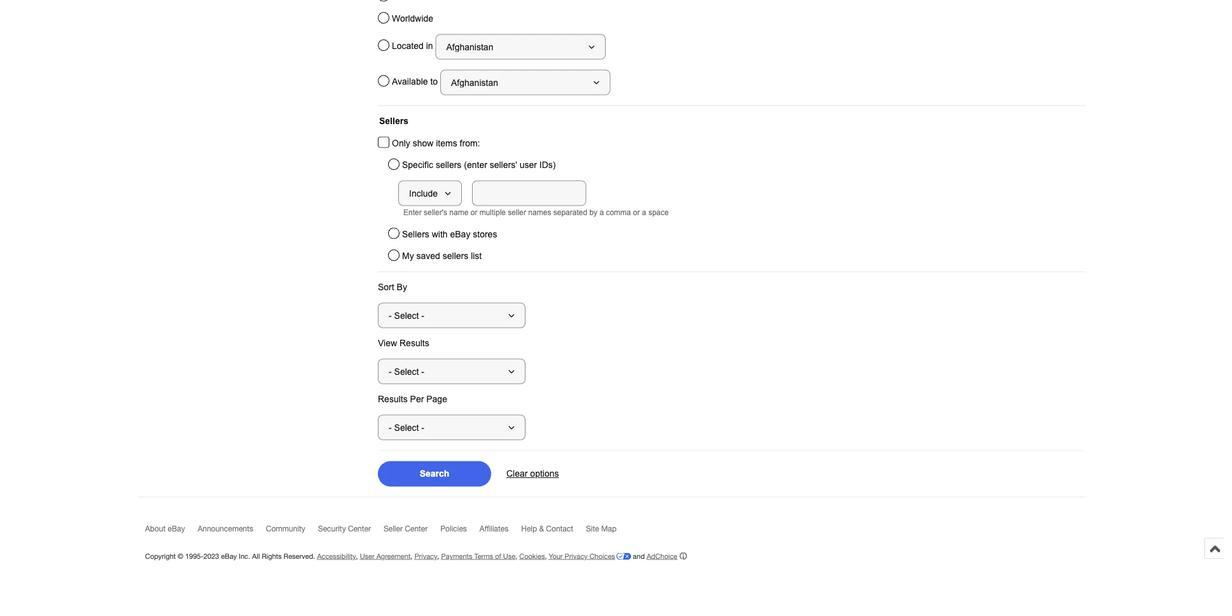 Task type: describe. For each thing, give the bounding box(es) containing it.
policies link
[[441, 524, 480, 538]]

sort
[[378, 282, 394, 292]]

copyright
[[145, 552, 176, 560]]

about
[[145, 524, 166, 533]]

site map link
[[586, 524, 630, 538]]

user
[[520, 160, 537, 170]]

security
[[318, 524, 346, 533]]

space
[[649, 208, 669, 216]]

clear options
[[507, 469, 559, 479]]

options
[[530, 469, 559, 479]]

1 vertical spatial results
[[378, 394, 408, 404]]

items
[[436, 138, 457, 148]]

sellers'
[[490, 160, 517, 170]]

specific sellers (enter sellers' user ids)
[[402, 160, 556, 170]]

1 privacy from the left
[[415, 552, 438, 560]]

©
[[178, 552, 183, 560]]

seller center
[[384, 524, 428, 533]]

from:
[[460, 138, 480, 148]]

5 , from the left
[[545, 552, 547, 560]]

names
[[529, 208, 551, 216]]

comma
[[606, 208, 631, 216]]

copyright © 1995-2023 ebay inc. all rights reserved. accessibility , user agreement , privacy , payments terms of use , cookies , your privacy choices
[[145, 552, 615, 560]]

terms
[[475, 552, 493, 560]]

my saved sellers list
[[402, 251, 482, 261]]

results per page
[[378, 394, 447, 404]]

seller
[[384, 524, 403, 533]]

1 a from the left
[[600, 208, 604, 216]]

1 , from the left
[[356, 552, 358, 560]]

sellers with ebay stores
[[402, 229, 497, 239]]

saved
[[417, 251, 440, 261]]

help & contact link
[[521, 524, 586, 538]]

located in
[[392, 41, 436, 51]]

1 or from the left
[[471, 208, 478, 216]]

2 , from the left
[[411, 552, 413, 560]]

3 , from the left
[[438, 552, 440, 560]]

your privacy choices link
[[549, 552, 631, 560]]

by
[[397, 282, 407, 292]]

worldwide
[[392, 14, 434, 24]]

2 horizontal spatial ebay
[[450, 229, 471, 239]]

4 , from the left
[[516, 552, 518, 560]]

1 vertical spatial sellers
[[443, 251, 469, 261]]

choices
[[590, 552, 615, 560]]

payments
[[441, 552, 473, 560]]

1 vertical spatial ebay
[[168, 524, 185, 533]]

2 privacy from the left
[[565, 552, 588, 560]]

0 vertical spatial results
[[400, 338, 429, 348]]

Seller ID text field
[[472, 180, 587, 206]]

ids)
[[540, 160, 556, 170]]

located
[[392, 41, 424, 51]]

map
[[602, 524, 617, 533]]

adchoice
[[647, 552, 678, 560]]

view results
[[378, 338, 429, 348]]

about ebay link
[[145, 524, 198, 538]]

1995-
[[185, 552, 204, 560]]

community
[[266, 524, 305, 533]]

help & contact
[[521, 524, 574, 533]]

center for seller center
[[405, 524, 428, 533]]

help
[[521, 524, 537, 533]]

0 vertical spatial sellers
[[436, 160, 462, 170]]

1 horizontal spatial ebay
[[221, 552, 237, 560]]

site
[[586, 524, 599, 533]]

seller center link
[[384, 524, 441, 538]]

use
[[503, 552, 516, 560]]

search
[[420, 469, 450, 479]]

clear options link
[[507, 469, 559, 479]]



Task type: locate. For each thing, give the bounding box(es) containing it.
rights
[[262, 552, 282, 560]]

ebay
[[450, 229, 471, 239], [168, 524, 185, 533], [221, 552, 237, 560]]

to
[[431, 77, 438, 87]]

1 center from the left
[[348, 524, 371, 533]]

in
[[426, 41, 433, 51]]

0 vertical spatial ebay
[[450, 229, 471, 239]]

your
[[549, 552, 563, 560]]

site map
[[586, 524, 617, 533]]

name
[[450, 208, 469, 216]]

sellers
[[436, 160, 462, 170], [443, 251, 469, 261]]

view
[[378, 338, 397, 348]]

announcements
[[198, 524, 253, 533]]

my
[[402, 251, 414, 261]]

sellers up only
[[379, 116, 409, 126]]

sellers for sellers with ebay stores
[[402, 229, 430, 239]]

0 vertical spatial sellers
[[379, 116, 409, 126]]

inc.
[[239, 552, 250, 560]]

ebay left inc.
[[221, 552, 237, 560]]

community link
[[266, 524, 318, 538]]

0 horizontal spatial center
[[348, 524, 371, 533]]

separated
[[554, 208, 588, 216]]

,
[[356, 552, 358, 560], [411, 552, 413, 560], [438, 552, 440, 560], [516, 552, 518, 560], [545, 552, 547, 560]]

a left space
[[642, 208, 647, 216]]

sellers left list
[[443, 251, 469, 261]]

(enter
[[464, 160, 487, 170]]

of
[[495, 552, 501, 560]]

1 horizontal spatial privacy
[[565, 552, 588, 560]]

privacy link
[[415, 552, 438, 560]]

about ebay
[[145, 524, 185, 533]]

2 center from the left
[[405, 524, 428, 533]]

sort by
[[378, 282, 407, 292]]

available
[[392, 77, 428, 87]]

per
[[410, 394, 424, 404]]

search button
[[378, 461, 491, 487]]

list
[[471, 251, 482, 261]]

seller
[[508, 208, 526, 216]]

cookies link
[[520, 552, 545, 560]]

user
[[360, 552, 375, 560]]

center right seller
[[405, 524, 428, 533]]

with
[[432, 229, 448, 239]]

user agreement link
[[360, 552, 411, 560]]

and adchoice
[[631, 552, 678, 560]]

reserved.
[[284, 552, 315, 560]]

, left your
[[545, 552, 547, 560]]

ebay right about
[[168, 524, 185, 533]]

by
[[590, 208, 598, 216]]

stores
[[473, 229, 497, 239]]

center for security center
[[348, 524, 371, 533]]

payments terms of use link
[[441, 552, 516, 560]]

ebay right with
[[450, 229, 471, 239]]

security center link
[[318, 524, 384, 538]]

affiliates
[[480, 524, 509, 533]]

multiple
[[480, 208, 506, 216]]

, left cookies link
[[516, 552, 518, 560]]

0 horizontal spatial privacy
[[415, 552, 438, 560]]

&
[[539, 524, 544, 533]]

or
[[471, 208, 478, 216], [633, 208, 640, 216]]

agreement
[[377, 552, 411, 560]]

2 a from the left
[[642, 208, 647, 216]]

policies
[[441, 524, 467, 533]]

or right name
[[471, 208, 478, 216]]

results
[[400, 338, 429, 348], [378, 394, 408, 404]]

1 horizontal spatial center
[[405, 524, 428, 533]]

only
[[392, 138, 410, 148]]

a right by
[[600, 208, 604, 216]]

privacy down seller center link
[[415, 552, 438, 560]]

center
[[348, 524, 371, 533], [405, 524, 428, 533]]

1 horizontal spatial or
[[633, 208, 640, 216]]

, left user
[[356, 552, 358, 560]]

0 horizontal spatial ebay
[[168, 524, 185, 533]]

clear
[[507, 469, 528, 479]]

2 vertical spatial ebay
[[221, 552, 237, 560]]

center right security at the bottom
[[348, 524, 371, 533]]

0 horizontal spatial a
[[600, 208, 604, 216]]

2 or from the left
[[633, 208, 640, 216]]

sellers for sellers
[[379, 116, 409, 126]]

sellers
[[379, 116, 409, 126], [402, 229, 430, 239]]

1 vertical spatial sellers
[[402, 229, 430, 239]]

and
[[633, 552, 645, 560]]

or right comma
[[633, 208, 640, 216]]

a
[[600, 208, 604, 216], [642, 208, 647, 216]]

sellers down enter
[[402, 229, 430, 239]]

accessibility link
[[317, 552, 356, 560]]

0 horizontal spatial or
[[471, 208, 478, 216]]

contact
[[546, 524, 574, 533]]

sellers down items
[[436, 160, 462, 170]]

adchoice link
[[647, 552, 687, 560]]

, left payments
[[438, 552, 440, 560]]

page
[[427, 394, 447, 404]]

all
[[252, 552, 260, 560]]

security center
[[318, 524, 371, 533]]

specific
[[402, 160, 433, 170]]

enter seller's name or multiple seller names separated by a comma or a space
[[404, 208, 669, 216]]

show
[[413, 138, 434, 148]]

affiliates link
[[480, 524, 521, 538]]

1 horizontal spatial a
[[642, 208, 647, 216]]

2023
[[204, 552, 219, 560]]

announcements link
[[198, 524, 266, 538]]

results right view at bottom left
[[400, 338, 429, 348]]

, left privacy link
[[411, 552, 413, 560]]

seller's
[[424, 208, 447, 216]]

available to
[[392, 77, 440, 87]]

results left per
[[378, 394, 408, 404]]

cookies
[[520, 552, 545, 560]]

accessibility
[[317, 552, 356, 560]]

privacy right your
[[565, 552, 588, 560]]

enter
[[404, 208, 422, 216]]



Task type: vqa. For each thing, say whether or not it's contained in the screenshot.
bottom the Material
no



